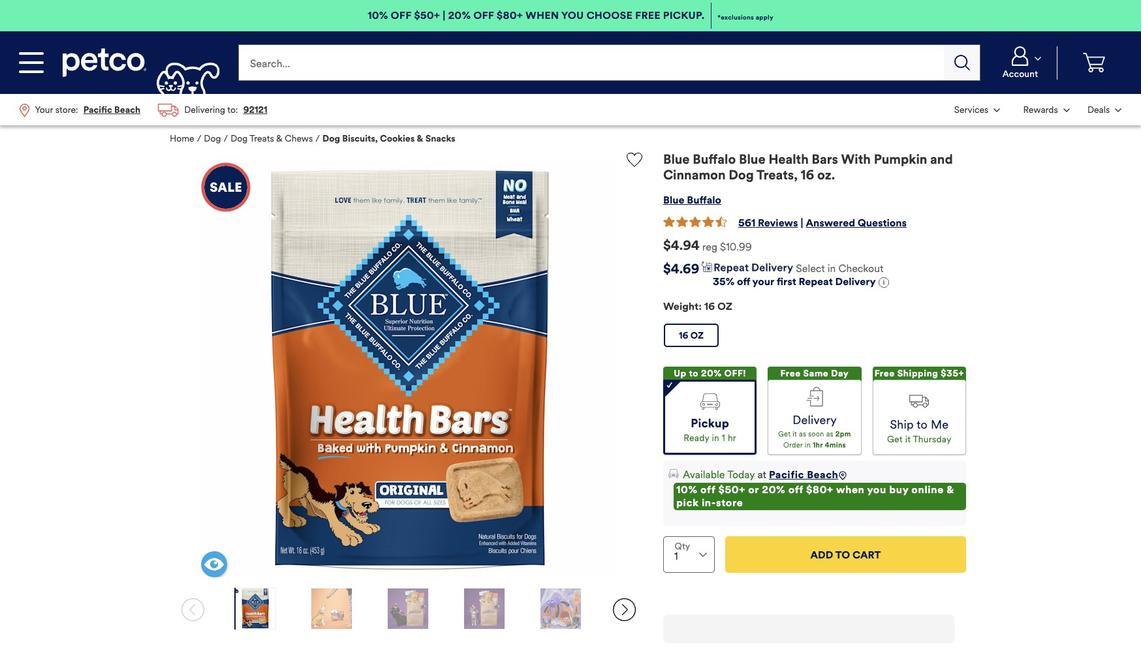 Task type: describe. For each thing, give the bounding box(es) containing it.
free same day $35+
[[781, 368, 850, 394]]

shipping
[[898, 368, 939, 380]]

2 / from the left
[[224, 133, 228, 145]]

up to 20% off!
[[674, 368, 747, 380]]

3 / from the left
[[316, 133, 320, 145]]

blue buffalo
[[664, 194, 722, 207]]

buy
[[890, 484, 909, 496]]

and
[[931, 152, 954, 168]]

get inside delivery get it as soon as 2pm order in 1hr 4mins
[[779, 431, 791, 439]]

soon
[[809, 431, 825, 439]]

blue for blue buffalo
[[664, 194, 685, 207]]

0 horizontal spatial free
[[636, 9, 661, 22]]

in inside delivery get it as soon as 2pm order in 1hr 4mins
[[805, 442, 811, 450]]

dog left treats on the left of page
[[231, 133, 248, 145]]

1
[[722, 433, 726, 444]]

today
[[728, 469, 755, 481]]

561
[[739, 217, 756, 229]]

select
[[797, 263, 826, 275]]

me
[[932, 418, 949, 433]]

apply
[[756, 13, 774, 21]]

10% off $50+ | 20% off $80+ when you choose free pickup.
[[368, 9, 705, 22]]

2 list from the left
[[946, 94, 1131, 126]]

dog treats & chews link
[[231, 133, 313, 145]]

1 horizontal spatial &
[[417, 133, 424, 145]]

icon delivery pin image
[[839, 472, 848, 481]]

answered
[[806, 217, 856, 229]]

pickup
[[691, 417, 730, 431]]

dog link
[[204, 133, 221, 145]]

off!
[[725, 368, 747, 380]]

pacific beach button
[[770, 468, 839, 483]]

reg
[[703, 241, 718, 254]]

16 oz
[[679, 330, 704, 341]]

1 list from the left
[[10, 94, 276, 126]]

10% off $50+ or 20% off $80+ when you buy online & pick in-store
[[677, 484, 955, 509]]

$35+ inside free same day $35+
[[804, 383, 827, 394]]

in-
[[702, 497, 717, 509]]

1hr
[[813, 442, 823, 450]]

delivery-method-Delivery-[object Object] radio
[[768, 380, 862, 455]]

blue for blue buffalo blue health bars with pumpkin and cinnamon dog treats, 16 oz.
[[664, 152, 690, 168]]

add to cart button
[[726, 537, 967, 574]]

checkout
[[839, 263, 884, 275]]

$80+ for off
[[807, 484, 834, 496]]

available today at pacific beach
[[683, 469, 839, 481]]

reviews
[[758, 217, 799, 229]]

home / dog / dog treats & chews /
[[170, 133, 320, 145]]

it inside ship to me get it thursday
[[906, 435, 911, 446]]

2 as from the left
[[827, 431, 834, 439]]

home
[[170, 133, 194, 145]]

cinnamon
[[664, 167, 726, 184]]

oz.
[[818, 167, 836, 184]]

icon info 2 button
[[879, 277, 889, 290]]

buffalo for blue buffalo
[[687, 194, 722, 207]]

when for buy
[[837, 484, 865, 496]]

with
[[842, 152, 871, 168]]

to for ship
[[917, 418, 928, 433]]

icon pickup store image for pickup
[[701, 394, 720, 410]]

1 arrow container button from the left
[[175, 589, 211, 632]]

choose
[[587, 9, 633, 22]]

0 vertical spatial delivery
[[836, 276, 876, 288]]

1 as from the left
[[800, 431, 807, 439]]

pickup ready in 1 hr
[[684, 417, 737, 444]]

pacific
[[770, 469, 805, 481]]

option group containing delivery
[[664, 367, 967, 455]]

delivery get it as soon as 2pm order in 1hr 4mins
[[779, 414, 852, 450]]

in inside pickup ready in 1 hr
[[712, 433, 720, 444]]

1 horizontal spatial 16
[[705, 301, 716, 313]]

add to cart
[[811, 549, 882, 562]]

online
[[912, 484, 945, 496]]

beach
[[808, 469, 839, 481]]

weight : 16 oz
[[664, 301, 733, 313]]

blue buffalo blue health bars with pumpkin and cinnamon dog treats, 16 oz.
[[664, 152, 954, 184]]

10% for 10% off $50+ or 20% off $80+ when you buy online & pick in-store
[[677, 484, 698, 496]]

1 / from the left
[[197, 133, 201, 145]]

available
[[683, 469, 725, 481]]

2 horizontal spatial in
[[828, 263, 836, 275]]

1 horizontal spatial 20%
[[702, 368, 722, 380]]

ship
[[891, 418, 914, 433]]

0 horizontal spatial &
[[276, 133, 283, 145]]

35% off your first repeat delivery
[[713, 276, 876, 288]]

dog biscuits, cookies & snacks link
[[323, 133, 456, 145]]

cart
[[853, 549, 882, 562]]

1 horizontal spatial oz
[[718, 301, 733, 313]]

hr
[[728, 433, 737, 444]]

2 off from the left
[[474, 9, 494, 22]]

16 inside 16 oz radio
[[679, 330, 689, 341]]

0 vertical spatial $35+
[[942, 368, 965, 380]]

up
[[674, 368, 687, 380]]

dog inside blue buffalo blue health bars with pumpkin and cinnamon dog treats, 16 oz.
[[729, 167, 754, 184]]

$4.94 reg $10.99
[[664, 238, 752, 254]]

or
[[749, 484, 760, 496]]

:
[[699, 301, 702, 313]]

blue buffalo blue health bars with pumpkin and cinnamon dog treats, 16 oz. - thumbnail-4 image
[[465, 589, 505, 631]]

blue buffalo blue health bars with pumpkin and cinnamon dog treats, 16 oz. - carousel image #1 image
[[201, 163, 617, 578]]

$50+ for |
[[414, 9, 440, 22]]

store
[[717, 497, 744, 509]]

buffalo for blue buffalo blue health bars with pumpkin and cinnamon dog treats, 16 oz.
[[693, 152, 736, 168]]

select in checkout
[[797, 263, 884, 275]]

get inside ship to me get it thursday
[[888, 435, 903, 446]]

get text from wcs image
[[879, 278, 889, 288]]

off for $50+
[[701, 484, 716, 496]]

blue buffalo blue health bars with pumpkin and cinnamon dog treats, 16 oz. - thumbnail-5 image
[[541, 589, 582, 631]]



Task type: vqa. For each thing, say whether or not it's contained in the screenshot.
The Once on the right bottom of page
no



Task type: locate. For each thing, give the bounding box(es) containing it.
0 horizontal spatial get
[[779, 431, 791, 439]]

20% for |
[[448, 9, 471, 22]]

10% inside 10% off $50+ or 20% off $80+ when you buy online & pick in-store
[[677, 484, 698, 496]]

icon pickup store image left available
[[669, 469, 680, 480]]

0 horizontal spatial /
[[197, 133, 201, 145]]

0 vertical spatial when
[[526, 9, 559, 22]]

to for up
[[689, 368, 699, 380]]

delivery-method-Pickup-Ready in 1 hr radio
[[664, 380, 757, 455]]

chews
[[285, 133, 313, 145]]

2 horizontal spatial free
[[875, 368, 896, 380]]

0 horizontal spatial you
[[562, 9, 584, 22]]

0 horizontal spatial 10%
[[368, 9, 388, 22]]

0 horizontal spatial arrow container button
[[175, 589, 211, 632]]

1 horizontal spatial icon pickup store image
[[701, 394, 720, 410]]

$35+ right "shipping"
[[942, 368, 965, 380]]

to inside ship to me get it thursday
[[917, 418, 928, 433]]

blue buffalo link
[[664, 194, 722, 207]]

arrow container image
[[613, 599, 636, 622]]

1 vertical spatial 16
[[705, 301, 716, 313]]

$80+ inside 10% off $50+ or 20% off $80+ when you buy online & pick in-store
[[807, 484, 834, 496]]

carat down icon 13 button
[[990, 46, 1052, 79], [947, 95, 1009, 124], [1011, 95, 1078, 124], [1081, 95, 1130, 124]]

oz
[[718, 301, 733, 313], [691, 330, 704, 341]]

0 vertical spatial buffalo
[[693, 152, 736, 168]]

to
[[689, 368, 699, 380], [917, 418, 928, 433]]

0 horizontal spatial |
[[443, 9, 446, 22]]

& inside 10% off $50+ or 20% off $80+ when you buy online & pick in-store
[[947, 484, 955, 496]]

bars
[[812, 152, 839, 168]]

1 horizontal spatial arrow container button
[[607, 589, 643, 632]]

blue buffalo blue health bars with pumpkin and cinnamon dog treats, 16 oz. - thumbnail-1 image
[[235, 589, 275, 631]]

0 horizontal spatial $80+
[[497, 9, 523, 22]]

to
[[836, 549, 851, 562]]

1 horizontal spatial off
[[474, 9, 494, 22]]

arrow container button right blue buffalo blue health bars with pumpkin and cinnamon dog treats, 16 oz. - thumbnail-5
[[607, 589, 643, 632]]

1 horizontal spatial $35+
[[942, 368, 965, 380]]

at
[[758, 469, 767, 481]]

dog
[[204, 133, 221, 145], [231, 133, 248, 145], [323, 133, 340, 145], [729, 167, 754, 184]]

1 horizontal spatial to
[[917, 418, 928, 433]]

home link
[[170, 133, 194, 145]]

icon pickup store image up "pickup"
[[701, 394, 720, 410]]

0 vertical spatial 20%
[[448, 9, 471, 22]]

$35+ down same
[[804, 383, 827, 394]]

off
[[391, 9, 412, 22], [474, 9, 494, 22]]

&
[[276, 133, 283, 145], [417, 133, 424, 145], [947, 484, 955, 496]]

arrow container button left blue buffalo blue health bars with pumpkin and cinnamon dog treats, 16 oz. - thumbnail-1
[[175, 589, 211, 632]]

0 vertical spatial $80+
[[497, 9, 523, 22]]

delivery up soon
[[793, 414, 837, 428]]

blue
[[664, 152, 690, 168], [740, 152, 766, 168], [664, 194, 685, 207]]

buffalo inside blue buffalo blue health bars with pumpkin and cinnamon dog treats, 16 oz.
[[693, 152, 736, 168]]

|
[[443, 9, 446, 22], [801, 217, 804, 229]]

1 horizontal spatial $80+
[[807, 484, 834, 496]]

/ right "dog" link
[[224, 133, 228, 145]]

off for your
[[738, 276, 751, 288]]

0 vertical spatial oz
[[718, 301, 733, 313]]

as up 4mins
[[827, 431, 834, 439]]

ship to me get it thursday
[[888, 418, 952, 446]]

1 vertical spatial $80+
[[807, 484, 834, 496]]

thursday
[[914, 435, 952, 446]]

icon pickup store image inside delivery-method-pickup-ready in 1 hr radio
[[701, 394, 720, 410]]

buffalo up blue buffalo
[[693, 152, 736, 168]]

1 vertical spatial 20%
[[702, 368, 722, 380]]

1 horizontal spatial off
[[738, 276, 751, 288]]

treats
[[250, 133, 274, 145]]

biscuits,
[[342, 133, 378, 145]]

1 horizontal spatial list
[[946, 94, 1131, 126]]

health
[[769, 152, 809, 168]]

day
[[832, 368, 850, 380]]

2 vertical spatial 20%
[[763, 484, 786, 496]]

order
[[784, 442, 803, 450]]

free left "shipping"
[[875, 368, 896, 380]]

$50+
[[414, 9, 440, 22], [719, 484, 746, 496]]

repeat
[[799, 276, 833, 288]]

when for choose
[[526, 9, 559, 22]]

0 horizontal spatial list
[[10, 94, 276, 126]]

0 horizontal spatial when
[[526, 9, 559, 22]]

arrow container image
[[182, 599, 204, 622]]

you for choose
[[562, 9, 584, 22]]

to right up
[[689, 368, 699, 380]]

icon check success 4 image
[[667, 382, 673, 388]]

it
[[793, 431, 798, 439], [906, 435, 911, 446]]

search image
[[955, 55, 971, 71]]

1 horizontal spatial /
[[224, 133, 228, 145]]

0 vertical spatial |
[[443, 9, 446, 22]]

16 left oz.
[[801, 167, 815, 184]]

1 horizontal spatial in
[[805, 442, 811, 450]]

list
[[10, 94, 276, 126], [946, 94, 1131, 126]]

1 horizontal spatial 10%
[[677, 484, 698, 496]]

16 down weight
[[679, 330, 689, 341]]

1 vertical spatial to
[[917, 418, 928, 433]]

20% for or
[[763, 484, 786, 496]]

0 horizontal spatial $50+
[[414, 9, 440, 22]]

1 horizontal spatial you
[[868, 484, 887, 496]]

/ left "dog" link
[[197, 133, 201, 145]]

2 arrow container button from the left
[[607, 589, 643, 632]]

off
[[738, 276, 751, 288], [701, 484, 716, 496], [789, 484, 804, 496]]

you
[[562, 9, 584, 22], [868, 484, 887, 496]]

your
[[753, 276, 775, 288]]

$50+ inside 10% off $50+ or 20% off $80+ when you buy online & pick in-store
[[719, 484, 746, 496]]

1 vertical spatial you
[[868, 484, 887, 496]]

16 inside blue buffalo blue health bars with pumpkin and cinnamon dog treats, 16 oz.
[[801, 167, 815, 184]]

buffalo
[[693, 152, 736, 168], [687, 194, 722, 207]]

pick
[[677, 497, 699, 509]]

1 vertical spatial icon pickup store image
[[669, 469, 680, 480]]

1 horizontal spatial it
[[906, 435, 911, 446]]

20%
[[448, 9, 471, 22], [702, 368, 722, 380], [763, 484, 786, 496]]

1 horizontal spatial get
[[888, 435, 903, 446]]

2 vertical spatial 16
[[679, 330, 689, 341]]

you for buy
[[868, 484, 887, 496]]

carat down icon 13 image
[[1035, 57, 1042, 60], [994, 108, 1001, 112], [1064, 108, 1071, 112], [1116, 108, 1123, 112]]

in left 1
[[712, 433, 720, 444]]

0 horizontal spatial it
[[793, 431, 798, 439]]

when
[[526, 9, 559, 22], [837, 484, 865, 496]]

pickup.
[[664, 9, 705, 22]]

dog left treats,
[[729, 167, 754, 184]]

free
[[636, 9, 661, 22], [781, 368, 801, 380], [875, 368, 896, 380]]

$50+ for or
[[719, 484, 746, 496]]

561 reviews | answered questions
[[739, 217, 907, 229]]

blue buffalo blue health bars with pumpkin and cinnamon dog treats, 16 oz. - thumbnail-2 image
[[311, 589, 352, 631]]

buffalo down cinnamon
[[687, 194, 722, 207]]

0 horizontal spatial oz
[[691, 330, 704, 341]]

$80+
[[497, 9, 523, 22], [807, 484, 834, 496]]

0 horizontal spatial in
[[712, 433, 720, 444]]

1 horizontal spatial $50+
[[719, 484, 746, 496]]

0 vertical spatial 10%
[[368, 9, 388, 22]]

delivery inside delivery get it as soon as 2pm order in 1hr 4mins
[[793, 414, 837, 428]]

1 vertical spatial when
[[837, 484, 865, 496]]

0 horizontal spatial icon pickup store image
[[669, 469, 680, 480]]

off up in-
[[701, 484, 716, 496]]

1 vertical spatial delivery
[[793, 414, 837, 428]]

/ right chews
[[316, 133, 320, 145]]

2 horizontal spatial 16
[[801, 167, 815, 184]]

4mins
[[825, 442, 847, 450]]

option group
[[664, 367, 967, 455]]

off down "pacific beach" button
[[789, 484, 804, 496]]

snacks
[[426, 133, 456, 145]]

1 off from the left
[[391, 9, 412, 22]]

blue up blue buffalo
[[664, 152, 690, 168]]

0 vertical spatial icon pickup store image
[[701, 394, 720, 410]]

$10.99
[[721, 241, 752, 254]]

free for ship to me
[[875, 368, 896, 380]]

arrow container button
[[175, 589, 211, 632], [607, 589, 643, 632]]

0 horizontal spatial 20%
[[448, 9, 471, 22]]

0 horizontal spatial as
[[800, 431, 807, 439]]

& right online
[[947, 484, 955, 496]]

it inside delivery get it as soon as 2pm order in 1hr 4mins
[[793, 431, 798, 439]]

as
[[800, 431, 807, 439], [827, 431, 834, 439]]

0 horizontal spatial $35+
[[804, 383, 827, 394]]

you inside 10% off $50+ or 20% off $80+ when you buy online & pick in-store
[[868, 484, 887, 496]]

0 horizontal spatial to
[[689, 368, 699, 380]]

0 vertical spatial you
[[562, 9, 584, 22]]

*exclusions apply
[[718, 13, 774, 21]]

2 horizontal spatial &
[[947, 484, 955, 496]]

free inside free same day $35+
[[781, 368, 801, 380]]

as left soon
[[800, 431, 807, 439]]

delivery-method-Ship to Me-Get it Thursday radio
[[873, 380, 967, 455]]

1 vertical spatial 10%
[[677, 484, 698, 496]]

oz down weight : 16 oz
[[691, 330, 704, 341]]

you left choose
[[562, 9, 584, 22]]

$4.69
[[664, 261, 700, 278]]

cookies
[[380, 133, 415, 145]]

same
[[804, 368, 829, 380]]

pumpkin
[[875, 152, 928, 168]]

free for delivery
[[781, 368, 801, 380]]

16 right :
[[705, 301, 716, 313]]

1 horizontal spatial free
[[781, 368, 801, 380]]

delivery down "checkout"
[[836, 276, 876, 288]]

blue buffalo blue health bars with pumpkin and cinnamon dog treats, 16 oz. - thumbnail-3 image
[[388, 589, 429, 631]]

in up repeat
[[828, 263, 836, 275]]

weight
[[664, 301, 699, 313]]

dog biscuits, cookies & snacks
[[323, 133, 456, 145]]

it down ship on the right
[[906, 435, 911, 446]]

in
[[828, 263, 836, 275], [712, 433, 720, 444], [805, 442, 811, 450]]

you left the buy
[[868, 484, 887, 496]]

variation-16 OZ radio
[[664, 324, 719, 348]]

delivery
[[836, 276, 876, 288], [793, 414, 837, 428]]

0 horizontal spatial 16
[[679, 330, 689, 341]]

0 vertical spatial $50+
[[414, 9, 440, 22]]

1 horizontal spatial |
[[801, 217, 804, 229]]

$4.94
[[664, 238, 700, 254]]

answered questions link
[[806, 217, 907, 229]]

free left same
[[781, 368, 801, 380]]

0 horizontal spatial off
[[701, 484, 716, 496]]

add
[[811, 549, 834, 562]]

2 horizontal spatial off
[[789, 484, 804, 496]]

*exclusions
[[718, 13, 755, 21]]

1 vertical spatial buffalo
[[687, 194, 722, 207]]

questions
[[858, 217, 907, 229]]

oz inside radio
[[691, 330, 704, 341]]

1 vertical spatial oz
[[691, 330, 704, 341]]

first
[[777, 276, 797, 288]]

1 horizontal spatial when
[[837, 484, 865, 496]]

get down ship on the right
[[888, 435, 903, 446]]

2pm
[[836, 431, 852, 439]]

blue down cinnamon
[[664, 194, 685, 207]]

icon pickup store image for available today
[[669, 469, 680, 480]]

off down repeat delivery logo
[[738, 276, 751, 288]]

treats,
[[757, 167, 798, 184]]

free left pickup.
[[636, 9, 661, 22]]

repeat delivery logo image
[[702, 262, 794, 274]]

& right treats on the left of page
[[276, 133, 283, 145]]

dog left biscuits, on the left of the page
[[323, 133, 340, 145]]

0 vertical spatial 16
[[801, 167, 815, 184]]

10% for 10% off $50+ | 20% off $80+ when you choose free pickup.
[[368, 9, 388, 22]]

in left 1hr
[[805, 442, 811, 450]]

dog right the home link
[[204, 133, 221, 145]]

$80+ for off
[[497, 9, 523, 22]]

2 horizontal spatial /
[[316, 133, 320, 145]]

to left the me at the bottom of the page
[[917, 418, 928, 433]]

blue left health
[[740, 152, 766, 168]]

Search search field
[[239, 44, 945, 81]]

1 vertical spatial |
[[801, 217, 804, 229]]

when inside 10% off $50+ or 20% off $80+ when you buy online & pick in-store
[[837, 484, 865, 496]]

16
[[801, 167, 815, 184], [705, 301, 716, 313], [679, 330, 689, 341]]

icon carat down image
[[700, 553, 708, 558]]

ready
[[684, 433, 710, 444]]

1 horizontal spatial as
[[827, 431, 834, 439]]

& left snacks
[[417, 133, 424, 145]]

20% inside 10% off $50+ or 20% off $80+ when you buy online & pick in-store
[[763, 484, 786, 496]]

1 vertical spatial $50+
[[719, 484, 746, 496]]

get
[[779, 431, 791, 439], [888, 435, 903, 446]]

/
[[197, 133, 201, 145], [224, 133, 228, 145], [316, 133, 320, 145]]

1 vertical spatial $35+
[[804, 383, 827, 394]]

$35+
[[942, 368, 965, 380], [804, 383, 827, 394]]

it up the order
[[793, 431, 798, 439]]

icon pickup store image
[[701, 394, 720, 410], [669, 469, 680, 480]]

35%
[[713, 276, 735, 288]]

free shipping $35+
[[875, 368, 965, 380]]

oz down 35%
[[718, 301, 733, 313]]

get up the order
[[779, 431, 791, 439]]

0 vertical spatial to
[[689, 368, 699, 380]]

0 horizontal spatial off
[[391, 9, 412, 22]]

2 horizontal spatial 20%
[[763, 484, 786, 496]]



